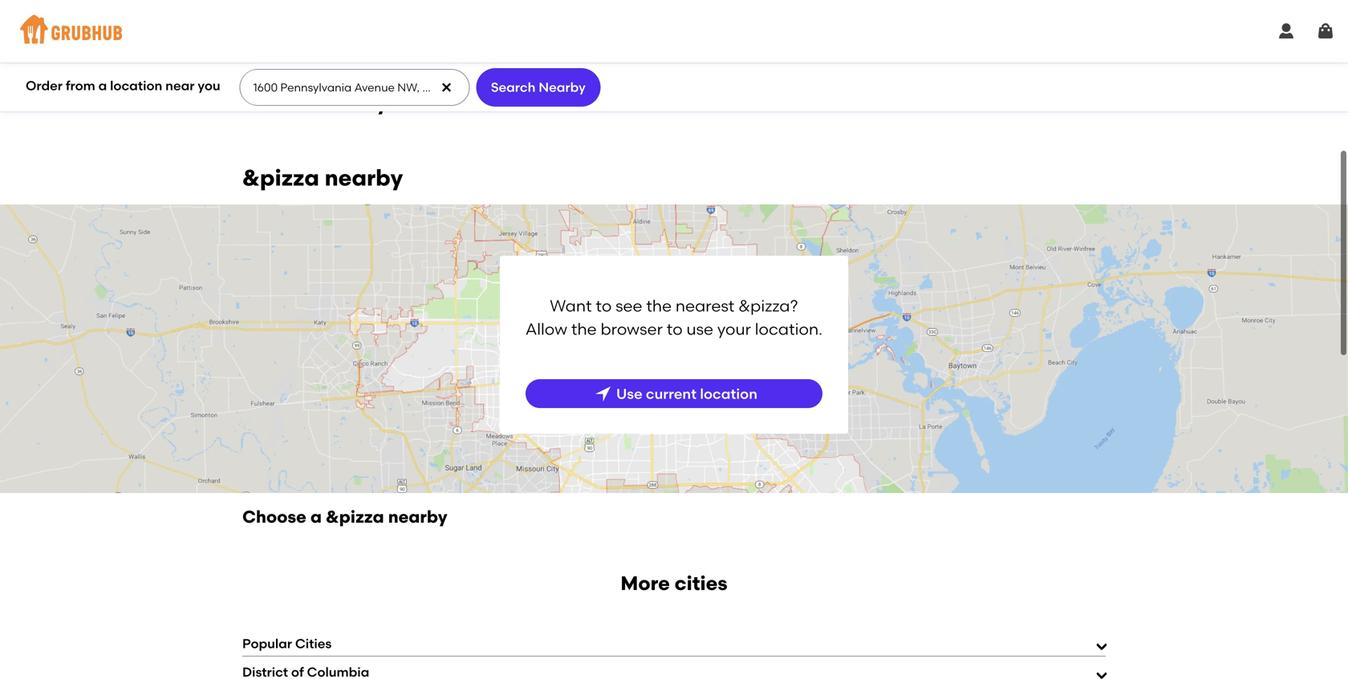 Task type: vqa. For each thing, say whether or not it's contained in the screenshot.
Fast Delivery
yes



Task type: locate. For each thing, give the bounding box(es) containing it.
your right use
[[717, 320, 751, 339]]

0 vertical spatial your
[[568, 92, 592, 106]]

browser
[[601, 320, 663, 339]]

0 horizontal spatial the
[[571, 320, 597, 339]]

0 horizontal spatial a
[[98, 78, 107, 94]]

1 horizontal spatial &pizza
[[326, 507, 384, 528]]

your inside want to see the nearest &pizza? allow the browser to use your location.
[[717, 320, 751, 339]]

0 vertical spatial a
[[98, 78, 107, 94]]

choose a &pizza nearby
[[242, 507, 448, 528]]

location
[[110, 78, 162, 94], [700, 386, 758, 403]]

a right from
[[98, 78, 107, 94]]

current
[[646, 386, 697, 403]]

1 vertical spatial a
[[310, 507, 322, 528]]

search nearby
[[491, 79, 586, 95]]

1 horizontal spatial location
[[700, 386, 758, 403]]

a
[[98, 78, 107, 94], [310, 507, 322, 528]]

to left browse
[[640, 92, 652, 106]]

&pizza
[[242, 165, 319, 191], [326, 507, 384, 528]]

use
[[616, 386, 643, 403]]

1 vertical spatial the
[[646, 297, 672, 316]]

enter your address to browse the
[[537, 92, 717, 106]]

order from a location near you
[[26, 78, 220, 94]]

2 vertical spatial to
[[667, 320, 683, 339]]

choose
[[242, 507, 306, 528]]

0 horizontal spatial location
[[110, 78, 162, 94]]

more cities
[[621, 572, 728, 596]]

0 horizontal spatial to
[[596, 297, 612, 316]]

to left use
[[667, 320, 683, 339]]

to
[[640, 92, 652, 106], [596, 297, 612, 316], [667, 320, 683, 339]]

0 vertical spatial &pizza
[[242, 165, 319, 191]]

the right browse
[[696, 92, 714, 106]]

your
[[568, 92, 592, 106], [717, 320, 751, 339]]

a right choose
[[310, 507, 322, 528]]

to left see at top
[[596, 297, 612, 316]]

location.
[[755, 320, 823, 339]]

search nearby button
[[476, 68, 601, 107]]

want
[[550, 297, 592, 316]]

2 horizontal spatial svg image
[[1316, 22, 1336, 41]]

main navigation navigation
[[0, 0, 1348, 63]]

svg image
[[440, 81, 453, 94]]

search
[[491, 79, 536, 95]]

1 horizontal spatial svg image
[[1277, 22, 1296, 41]]

cities
[[295, 636, 332, 652]]

your right enter
[[568, 92, 592, 106]]

use current location button
[[526, 380, 823, 409]]

location left near
[[110, 78, 162, 94]]

0 vertical spatial location
[[110, 78, 162, 94]]

1 vertical spatial location
[[700, 386, 758, 403]]

1 vertical spatial your
[[717, 320, 751, 339]]

nearby
[[539, 79, 586, 95]]

location right current
[[700, 386, 758, 403]]

the down "want"
[[571, 320, 597, 339]]

the
[[696, 92, 714, 106], [646, 297, 672, 316], [571, 320, 597, 339]]

0 vertical spatial the
[[696, 92, 714, 106]]

1 horizontal spatial your
[[717, 320, 751, 339]]

the right see at top
[[646, 297, 672, 316]]

0 vertical spatial to
[[640, 92, 652, 106]]

fast delivery
[[262, 92, 387, 115]]

2 vertical spatial the
[[571, 320, 597, 339]]

0 horizontal spatial svg image
[[594, 385, 613, 404]]

allow
[[526, 320, 568, 339]]

svg image
[[1277, 22, 1296, 41], [1316, 22, 1336, 41], [594, 385, 613, 404]]

nearest
[[676, 297, 735, 316]]

&pizza nearby
[[242, 165, 403, 191]]

cities
[[675, 572, 728, 596]]

nearby
[[325, 165, 403, 191], [388, 507, 448, 528]]



Task type: describe. For each thing, give the bounding box(es) containing it.
1 horizontal spatial a
[[310, 507, 322, 528]]

Search Address search field
[[240, 70, 468, 105]]

see
[[616, 297, 643, 316]]

browse
[[654, 92, 694, 106]]

location inside button
[[700, 386, 758, 403]]

&pizza?
[[738, 297, 798, 316]]

address
[[594, 92, 638, 106]]

2 horizontal spatial the
[[696, 92, 714, 106]]

you
[[198, 78, 220, 94]]

1 vertical spatial to
[[596, 297, 612, 316]]

popular cities
[[242, 636, 332, 652]]

0 horizontal spatial &pizza
[[242, 165, 319, 191]]

svg image inside the use current location button
[[594, 385, 613, 404]]

want to see the nearest &pizza? allow the browser to use your location.
[[526, 297, 823, 339]]

fast
[[262, 92, 304, 115]]

more
[[621, 572, 670, 596]]

1 vertical spatial &pizza
[[326, 507, 384, 528]]

1 horizontal spatial the
[[646, 297, 672, 316]]

use current location
[[616, 386, 758, 403]]

delivery
[[308, 92, 387, 115]]

1 horizontal spatial to
[[640, 92, 652, 106]]

0 horizontal spatial your
[[568, 92, 592, 106]]

use
[[687, 320, 714, 339]]

2 horizontal spatial to
[[667, 320, 683, 339]]

from
[[66, 78, 95, 94]]

order
[[26, 78, 63, 94]]

0 vertical spatial nearby
[[325, 165, 403, 191]]

near
[[165, 78, 195, 94]]

enter
[[537, 92, 565, 106]]

popular
[[242, 636, 292, 652]]

1 vertical spatial nearby
[[388, 507, 448, 528]]



